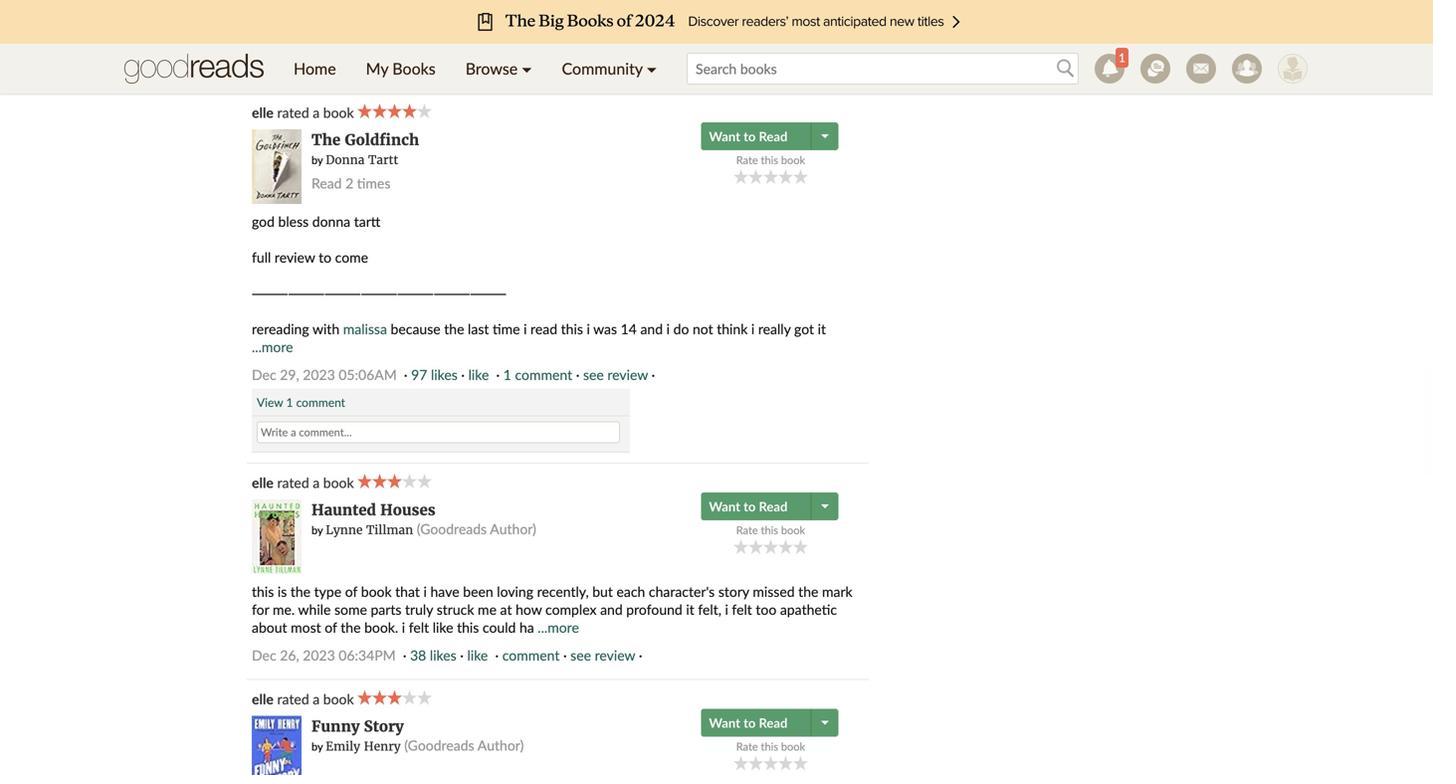 Task type: vqa. For each thing, say whether or not it's contained in the screenshot.
The Goldfinch by Donna Tartt image at top
yes



Task type: locate. For each thing, give the bounding box(es) containing it.
1 vertical spatial and
[[600, 601, 623, 618]]

2023 right 26,
[[303, 647, 335, 664]]

read for one
[[516, 14, 543, 31]]

read inside is reading beartown so i am going to read one of her favorites because that's how marriage works.
[[516, 14, 543, 31]]

read for the goldfinch
[[759, 128, 788, 144]]

want for the goldfinch
[[709, 128, 740, 144]]

3 want from the top
[[709, 715, 740, 731]]

1 horizontal spatial ...more link
[[296, 32, 337, 49]]

one
[[547, 14, 570, 31]]

likes right 101
[[439, 60, 466, 77]]

0 vertical spatial want
[[709, 128, 740, 144]]

0 vertical spatial a
[[313, 104, 320, 121]]

...more link down reading
[[296, 32, 337, 49]]

full review to come
[[252, 249, 368, 266]]

0 vertical spatial ...more link
[[296, 32, 337, 49]]

1 elle link from the top
[[252, 104, 274, 121]]

2 by from the top
[[312, 523, 323, 537]]

review down "favorites"
[[604, 60, 644, 77]]

▾ for browse ▾
[[522, 59, 532, 78]]

author) inside haunted houses by lynne tillman (goodreads author)
[[490, 520, 536, 537]]

a up the
[[313, 104, 320, 121]]

community ▾ button
[[547, 44, 672, 94]]

to
[[500, 14, 513, 31], [743, 128, 756, 144], [319, 249, 331, 266], [743, 499, 756, 515], [743, 715, 756, 731]]

2 want to read button from the top
[[701, 493, 813, 520]]

profound
[[626, 601, 683, 618]]

likes for 101 likes
[[439, 60, 466, 77]]

1 vertical spatial likes
[[431, 366, 458, 383]]

0 vertical spatial read
[[516, 14, 543, 31]]

a up haunted
[[313, 474, 320, 491]]

elle rated a book up the
[[252, 104, 357, 121]]

2 vertical spatial elle
[[252, 691, 274, 708]]

1 elle from the top
[[252, 104, 274, 121]]

0 vertical spatial see review link
[[580, 60, 644, 77]]

2 vertical spatial likes
[[430, 647, 457, 664]]

0 vertical spatial dec
[[252, 60, 276, 77]]

1 vertical spatial 29,
[[280, 366, 299, 383]]

rate this book for haunted houses
[[736, 523, 805, 537]]

this
[[761, 153, 778, 167], [561, 320, 583, 337], [761, 523, 778, 537], [252, 583, 274, 600], [457, 619, 479, 636], [761, 740, 778, 753]]

2 rate this book from the top
[[736, 523, 805, 537]]

like link for 101 likes
[[476, 60, 497, 77]]

likes right 97
[[431, 366, 458, 383]]

see review link for dec 29, 2023 05:06am · 97 likes · like · 1 comment · see review ·
[[583, 366, 648, 383]]

reading
[[306, 14, 351, 31]]

see review link down her
[[580, 60, 644, 77]]

2 vertical spatial want to read button
[[701, 709, 813, 737]]

by inside funny story by emily henry (goodreads author)
[[312, 740, 323, 753]]

2 vertical spatial of
[[325, 619, 337, 636]]

like down struck
[[433, 619, 453, 636]]

author) inside funny story by emily henry (goodreads author)
[[477, 737, 524, 754]]

...more link
[[296, 32, 337, 49], [252, 338, 293, 355], [538, 619, 579, 636]]

1 horizontal spatial how
[[760, 14, 786, 31]]

06:34pm
[[339, 647, 396, 664]]

1 vertical spatial a
[[313, 474, 320, 491]]

this is the type of book that i have been loving recently, but each character's story missed the mark for me. while some parts truly struck me at how complex and profound it felt, i felt too apathetic about most of the book. i felt like this could ha
[[252, 583, 853, 636]]

review down profound at the left bottom of page
[[595, 647, 635, 664]]

0 vertical spatial elle rated a book
[[252, 104, 357, 121]]

1 dec from the top
[[252, 60, 276, 77]]

(goodreads down houses
[[417, 520, 487, 537]]

notifications element
[[1095, 48, 1129, 84]]

i right "time" at the top of the page
[[524, 320, 527, 337]]

2023 for 06:34pm
[[303, 647, 335, 664]]

come
[[335, 249, 368, 266]]

read for haunted houses
[[759, 499, 788, 515]]

2 vertical spatial want to read
[[709, 715, 788, 731]]

(goodreads
[[417, 520, 487, 537], [404, 737, 474, 754]]

review right "full" at the top of the page
[[275, 249, 315, 266]]

1 vertical spatial (goodreads
[[404, 737, 474, 754]]

1 horizontal spatial and
[[640, 320, 663, 337]]

...more link down the rereading
[[252, 338, 293, 355]]

favorites
[[613, 14, 666, 31]]

2 vertical spatial ...more link
[[538, 619, 579, 636]]

2 rate from the top
[[736, 523, 758, 537]]

0 horizontal spatial ▾
[[522, 59, 532, 78]]

Search books text field
[[687, 53, 1079, 85]]

2 elle link from the top
[[252, 474, 274, 491]]

rate
[[736, 153, 758, 167], [736, 523, 758, 537], [736, 740, 758, 753]]

1 horizontal spatial because
[[670, 14, 720, 31]]

0 vertical spatial see
[[580, 60, 600, 77]]

my books
[[366, 59, 436, 78]]

a for haunted houses
[[313, 474, 320, 491]]

1 ▾ from the left
[[522, 59, 532, 78]]

like down going
[[476, 60, 497, 77]]

1 horizontal spatial it
[[818, 320, 826, 337]]

comment down dec 29, 2023 05:06am link
[[296, 395, 345, 410]]

like link down going
[[476, 60, 497, 77]]

houses
[[380, 501, 436, 520]]

donna
[[326, 152, 365, 168]]

2 horizontal spatial of
[[573, 14, 586, 31]]

0 vertical spatial rate
[[736, 153, 758, 167]]

donna
[[312, 213, 350, 230]]

1 by from the top
[[312, 153, 323, 167]]

(goodreads inside haunted houses by lynne tillman (goodreads author)
[[417, 520, 487, 537]]

1 horizontal spatial ▾
[[647, 59, 657, 78]]

▾ right browse
[[522, 59, 532, 78]]

some
[[334, 601, 367, 618]]

want to read button for funny story
[[701, 709, 813, 737]]

2 ▾ from the left
[[647, 59, 657, 78]]

1 want to read from the top
[[709, 128, 788, 144]]

rated down 26,
[[277, 691, 309, 708]]

101
[[411, 60, 435, 77]]

1 vertical spatial 2023
[[303, 366, 335, 383]]

because up 97
[[391, 320, 441, 337]]

home link
[[279, 44, 351, 94]]

2 vertical spatial elle rated a book
[[252, 691, 357, 708]]

⸻⸻⸻⸻⸻⸻⸻
[[252, 285, 506, 302]]

0 horizontal spatial ...more link
[[252, 338, 293, 355]]

dec down works.
[[252, 60, 276, 77]]

3 rate this book from the top
[[736, 740, 805, 753]]

1 vertical spatial author)
[[477, 737, 524, 754]]

3 rated from the top
[[277, 691, 309, 708]]

3 dec from the top
[[252, 647, 276, 664]]

1 29, from the top
[[280, 60, 299, 77]]

how inside this is the type of book that i have been loving recently, but each character's story missed the mark for me. while some parts truly struck me at how complex and profound it felt, i felt too apathetic about most of the book. i felt like this could ha
[[516, 601, 542, 618]]

0 vertical spatial comment link
[[511, 60, 569, 77]]

see review link for dec 26, 2023 06:34pm · 38 likes · like · comment · see review ·
[[570, 647, 635, 664]]

felt down truly
[[409, 619, 429, 636]]

elle for funny story
[[252, 691, 274, 708]]

elle link up the haunted houses by lynne tillman image
[[252, 474, 274, 491]]

3 want to read from the top
[[709, 715, 788, 731]]

by inside haunted houses by lynne tillman (goodreads author)
[[312, 523, 323, 537]]

likes
[[439, 60, 466, 77], [431, 366, 458, 383], [430, 647, 457, 664]]

community ▾
[[562, 59, 657, 78]]

2023 for 05:08am
[[303, 60, 335, 77]]

each
[[616, 583, 645, 600]]

of left her
[[573, 14, 586, 31]]

0 vertical spatial by
[[312, 153, 323, 167]]

apathetic
[[780, 601, 837, 618]]

like link right 97 likes link
[[468, 366, 489, 383]]

...more down the rereading
[[252, 338, 293, 355]]

0 horizontal spatial is
[[278, 583, 287, 600]]

elle
[[252, 104, 274, 121], [252, 474, 274, 491], [252, 691, 274, 708]]

by for haunted
[[312, 523, 323, 537]]

to for funny story
[[743, 715, 756, 731]]

2 vertical spatial rate this book
[[736, 740, 805, 753]]

elle up the goldfinch by donna tartt image
[[252, 104, 274, 121]]

1 vertical spatial comment link
[[502, 647, 560, 664]]

it
[[818, 320, 826, 337], [686, 601, 694, 618]]

comment link down is reading beartown so i am going to read one of her favorites because that's how marriage works.
[[511, 60, 569, 77]]

0 horizontal spatial and
[[600, 601, 623, 618]]

author) for haunted houses
[[490, 520, 536, 537]]

struck
[[437, 601, 474, 618]]

see review link down complex
[[570, 647, 635, 664]]

1 vertical spatial rate
[[736, 523, 758, 537]]

see for dec 26, 2023 06:34pm · 38 likes · like · comment · see review ·
[[570, 647, 591, 664]]

rereading
[[252, 320, 309, 337]]

2 vertical spatial ...more
[[538, 619, 579, 636]]

see
[[580, 60, 600, 77], [583, 366, 604, 383], [570, 647, 591, 664]]

the up apathetic at the bottom
[[798, 583, 818, 600]]

elle link up funny story by emily henry image
[[252, 691, 274, 708]]

donna tartt link
[[326, 152, 398, 168]]

1 rate from the top
[[736, 153, 758, 167]]

...more down complex
[[538, 619, 579, 636]]

comment link down ha
[[502, 647, 560, 664]]

elle rated a book
[[252, 104, 357, 121], [252, 474, 357, 491], [252, 691, 357, 708]]

likes for 38 likes
[[430, 647, 457, 664]]

1 vertical spatial ...more link
[[252, 338, 293, 355]]

2 elle rated a book from the top
[[252, 474, 357, 491]]

how right that's
[[760, 14, 786, 31]]

3 elle link from the top
[[252, 691, 274, 708]]

i
[[434, 14, 437, 31], [524, 320, 527, 337], [587, 320, 590, 337], [666, 320, 670, 337], [751, 320, 755, 337], [423, 583, 427, 600], [725, 601, 728, 618], [402, 619, 405, 636]]

2 vertical spatial elle link
[[252, 691, 274, 708]]

2 vertical spatial see
[[570, 647, 591, 664]]

1 vertical spatial it
[[686, 601, 694, 618]]

it left felt,
[[686, 601, 694, 618]]

it right got
[[818, 320, 826, 337]]

view 1 comment
[[257, 395, 345, 410]]

of
[[573, 14, 586, 31], [345, 583, 357, 600], [325, 619, 337, 636]]

1 vertical spatial read
[[530, 320, 557, 337]]

3 elle rated a book from the top
[[252, 691, 357, 708]]

and
[[640, 320, 663, 337], [600, 601, 623, 618]]

2 rated from the top
[[277, 474, 309, 491]]

review
[[604, 60, 644, 77], [275, 249, 315, 266], [607, 366, 648, 383], [595, 647, 635, 664]]

is inside is reading beartown so i am going to read one of her favorites because that's how marriage works.
[[293, 14, 302, 31]]

1 a from the top
[[313, 104, 320, 121]]

0 vertical spatial how
[[760, 14, 786, 31]]

1 vertical spatial is
[[278, 583, 287, 600]]

of up some
[[345, 583, 357, 600]]

(goodreads right henry
[[404, 737, 474, 754]]

3 want to read button from the top
[[701, 709, 813, 737]]

the goldfinch by donna tartt read 2 times
[[312, 130, 419, 192]]

2 2023 from the top
[[303, 366, 335, 383]]

1 vertical spatial rate this book
[[736, 523, 805, 537]]

want to read for the goldfinch
[[709, 128, 788, 144]]

like right 97 likes link
[[468, 366, 489, 383]]

comment down ha
[[502, 647, 560, 664]]

i right that
[[423, 583, 427, 600]]

1 right view
[[286, 395, 293, 410]]

1 elle rated a book from the top
[[252, 104, 357, 121]]

menu
[[279, 44, 672, 94]]

loving
[[497, 583, 533, 600]]

0 horizontal spatial of
[[325, 619, 337, 636]]

view
[[257, 395, 283, 410]]

the
[[444, 320, 464, 337], [290, 583, 311, 600], [798, 583, 818, 600], [341, 619, 361, 636]]

that's
[[723, 14, 757, 31]]

...more link for i
[[296, 32, 337, 49]]

rated down home link
[[277, 104, 309, 121]]

2 vertical spatial dec
[[252, 647, 276, 664]]

2023 up view 1 comment
[[303, 366, 335, 383]]

like
[[476, 60, 497, 77], [468, 366, 489, 383], [433, 619, 453, 636], [467, 647, 488, 664]]

elle rated a book for haunted
[[252, 474, 357, 491]]

by inside the goldfinch by donna tartt read 2 times
[[312, 153, 323, 167]]

0 vertical spatial ...more
[[296, 32, 337, 49]]

0 vertical spatial (goodreads
[[417, 520, 487, 537]]

i right so at the left
[[434, 14, 437, 31]]

0 horizontal spatial felt
[[409, 619, 429, 636]]

2023 for 05:06am
[[303, 366, 335, 383]]

read right "time" at the top of the page
[[530, 320, 557, 337]]

0 vertical spatial like link
[[476, 60, 497, 77]]

3 elle from the top
[[252, 691, 274, 708]]

dec
[[252, 60, 276, 77], [252, 366, 276, 383], [252, 647, 276, 664]]

29, for dec 29, 2023 05:08am
[[280, 60, 299, 77]]

2 want from the top
[[709, 499, 740, 515]]

(goodreads for story
[[404, 737, 474, 754]]

0 horizontal spatial it
[[686, 601, 694, 618]]

...more down reading
[[296, 32, 337, 49]]

1 vertical spatial by
[[312, 523, 323, 537]]

2 vertical spatial rate
[[736, 740, 758, 753]]

elle up funny story by emily henry image
[[252, 691, 274, 708]]

is left reading
[[293, 14, 302, 31]]

0 vertical spatial author)
[[490, 520, 536, 537]]

(goodreads inside funny story by emily henry (goodreads author)
[[404, 737, 474, 754]]

1 vertical spatial felt
[[409, 619, 429, 636]]

38 likes link
[[410, 647, 457, 664]]

1 vertical spatial elle
[[252, 474, 274, 491]]

0 horizontal spatial because
[[391, 320, 441, 337]]

a for the goldfinch
[[313, 104, 320, 121]]

2 vertical spatial 1
[[286, 395, 293, 410]]

i inside is reading beartown so i am going to read one of her favorites because that's how marriage works.
[[434, 14, 437, 31]]

felt down story
[[732, 601, 752, 618]]

3 by from the top
[[312, 740, 323, 753]]

and right 14
[[640, 320, 663, 337]]

0 horizontal spatial how
[[516, 601, 542, 618]]

1 vertical spatial want to read button
[[701, 493, 813, 520]]

is
[[293, 14, 302, 31], [278, 583, 287, 600]]

2 vertical spatial want
[[709, 715, 740, 731]]

0 vertical spatial is
[[293, 14, 302, 31]]

▾ inside dropdown button
[[522, 59, 532, 78]]

because left that's
[[670, 14, 720, 31]]

1 vertical spatial want to read
[[709, 499, 788, 515]]

1 vertical spatial how
[[516, 601, 542, 618]]

elle rated a book up haunted
[[252, 474, 357, 491]]

want for haunted houses
[[709, 499, 740, 515]]

elle rated a book for the
[[252, 104, 357, 121]]

like link for 38 likes
[[467, 647, 488, 664]]

1 want from the top
[[709, 128, 740, 144]]

0 vertical spatial elle
[[252, 104, 274, 121]]

2 vertical spatial by
[[312, 740, 323, 753]]

0 vertical spatial because
[[670, 14, 720, 31]]

0 vertical spatial rate this book
[[736, 153, 805, 167]]

comment link for 38 likes
[[502, 647, 560, 664]]

1 vertical spatial dec
[[252, 366, 276, 383]]

elle link for funny story
[[252, 691, 274, 708]]

0 vertical spatial 2023
[[303, 60, 335, 77]]

dec up view
[[252, 366, 276, 383]]

2 dec from the top
[[252, 366, 276, 383]]

by
[[312, 153, 323, 167], [312, 523, 323, 537], [312, 740, 323, 753]]

and down but
[[600, 601, 623, 618]]

beartown
[[354, 14, 413, 31]]

2023 down reading
[[303, 60, 335, 77]]

1 vertical spatial see review link
[[583, 366, 648, 383]]

elle rated a book up the funny
[[252, 691, 357, 708]]

2 want to read from the top
[[709, 499, 788, 515]]

1 horizontal spatial is
[[293, 14, 302, 31]]

comment link
[[511, 60, 569, 77], [502, 647, 560, 664]]

1 horizontal spatial felt
[[732, 601, 752, 618]]

because inside is reading beartown so i am going to read one of her favorites because that's how marriage works.
[[670, 14, 720, 31]]

rate this book
[[736, 153, 805, 167], [736, 523, 805, 537], [736, 740, 805, 753]]

how inside is reading beartown so i am going to read one of her favorites because that's how marriage works.
[[760, 14, 786, 31]]

see down complex
[[570, 647, 591, 664]]

i right felt,
[[725, 601, 728, 618]]

1 vertical spatial like link
[[468, 366, 489, 383]]

1 down "time" at the top of the page
[[503, 366, 511, 383]]

elle link up the goldfinch by donna tartt image
[[252, 104, 274, 121]]

like link for 97 likes
[[468, 366, 489, 383]]

3 2023 from the top
[[303, 647, 335, 664]]

want to read button for haunted houses
[[701, 493, 813, 520]]

▾ inside dropdown button
[[647, 59, 657, 78]]

0 vertical spatial rated
[[277, 104, 309, 121]]

0 vertical spatial want to read button
[[701, 122, 813, 150]]

2 29, from the top
[[280, 366, 299, 383]]

elle up the haunted houses by lynne tillman image
[[252, 474, 274, 491]]

like down could
[[467, 647, 488, 664]]

1 want to read button from the top
[[701, 122, 813, 150]]

14
[[621, 320, 637, 337]]

by left the lynne
[[312, 523, 323, 537]]

like for 38 likes
[[467, 647, 488, 664]]

29, down works.
[[280, 60, 299, 77]]

1 vertical spatial 1
[[503, 366, 511, 383]]

too
[[756, 601, 777, 618]]

1 vertical spatial want
[[709, 499, 740, 515]]

by down the
[[312, 153, 323, 167]]

malissa
[[343, 320, 387, 337]]

1 vertical spatial rated
[[277, 474, 309, 491]]

▾ down "favorites"
[[647, 59, 657, 78]]

is up me.
[[278, 583, 287, 600]]

...more
[[296, 32, 337, 49], [252, 338, 293, 355], [538, 619, 579, 636]]

how up ha
[[516, 601, 542, 618]]

books
[[392, 59, 436, 78]]

dec for dec 29, 2023 05:08am · 101 likes · like · comment · see review ·
[[252, 60, 276, 77]]

a up the funny
[[313, 691, 320, 708]]

3 rate from the top
[[736, 740, 758, 753]]

rated up the haunted houses by lynne tillman image
[[277, 474, 309, 491]]

(goodreads for houses
[[417, 520, 487, 537]]

by left emily
[[312, 740, 323, 753]]

2 horizontal spatial ...more
[[538, 619, 579, 636]]

1 rated from the top
[[277, 104, 309, 121]]

2023
[[303, 60, 335, 77], [303, 366, 335, 383], [303, 647, 335, 664]]

like link
[[476, 60, 497, 77], [468, 366, 489, 383], [467, 647, 488, 664]]

0 vertical spatial of
[[573, 14, 586, 31]]

see review link down was
[[583, 366, 648, 383]]

0 horizontal spatial ...more
[[252, 338, 293, 355]]

1 2023 from the top
[[303, 60, 335, 77]]

2 vertical spatial 2023
[[303, 647, 335, 664]]

1 left my group discussions image
[[1119, 50, 1126, 65]]

am
[[441, 14, 459, 31]]

likes right 38
[[430, 647, 457, 664]]

want to read
[[709, 128, 788, 144], [709, 499, 788, 515], [709, 715, 788, 731]]

see down her
[[580, 60, 600, 77]]

2 a from the top
[[313, 474, 320, 491]]

1 vertical spatial elle rated a book
[[252, 474, 357, 491]]

1 vertical spatial of
[[345, 583, 357, 600]]

0 vertical spatial want to read
[[709, 128, 788, 144]]

of down while
[[325, 619, 337, 636]]

Write a comment... text field
[[257, 421, 620, 443]]

1 rate this book from the top
[[736, 153, 805, 167]]

read left one at the left top
[[516, 14, 543, 31]]

elle link for haunted houses
[[252, 474, 274, 491]]

dec left 26,
[[252, 647, 276, 664]]

like link down could
[[467, 647, 488, 664]]

rated for funny story
[[277, 691, 309, 708]]

2 vertical spatial a
[[313, 691, 320, 708]]

0 vertical spatial elle link
[[252, 104, 274, 121]]

3 a from the top
[[313, 691, 320, 708]]

elle link
[[252, 104, 274, 121], [252, 474, 274, 491], [252, 691, 274, 708]]

2 elle from the top
[[252, 474, 274, 491]]

29, up view 1 comment
[[280, 366, 299, 383]]

to inside is reading beartown so i am going to read one of her favorites because that's how marriage works.
[[500, 14, 513, 31]]

0 vertical spatial 1
[[1119, 50, 1126, 65]]

tartt
[[368, 152, 398, 168]]

...more link down complex
[[538, 619, 579, 636]]

see down was
[[583, 366, 604, 383]]

1 horizontal spatial 1
[[503, 366, 511, 383]]

1 vertical spatial see
[[583, 366, 604, 383]]

see review link
[[580, 60, 644, 77], [583, 366, 648, 383], [570, 647, 635, 664]]

a
[[313, 104, 320, 121], [313, 474, 320, 491], [313, 691, 320, 708]]

0 horizontal spatial 1
[[286, 395, 293, 410]]



Task type: describe. For each thing, give the bounding box(es) containing it.
the down some
[[341, 619, 361, 636]]

is inside this is the type of book that i have been loving recently, but each character's story missed the mark for me. while some parts truly struck me at how complex and profound it felt, i felt too apathetic about most of the book. i felt like this could ha
[[278, 583, 287, 600]]

bless
[[278, 213, 309, 230]]

the goldfinch link
[[312, 130, 419, 149]]

been
[[463, 583, 493, 600]]

haunted
[[312, 501, 376, 520]]

emily
[[326, 739, 360, 754]]

to for haunted houses
[[743, 499, 756, 515]]

1 horizontal spatial of
[[345, 583, 357, 600]]

haunted houses by lynne tillman (goodreads author)
[[312, 501, 536, 538]]

likes for 97 likes
[[431, 366, 458, 383]]

...more for i
[[296, 32, 337, 49]]

me.
[[273, 601, 295, 618]]

1 comment link
[[503, 366, 572, 383]]

my group discussions image
[[1141, 54, 1170, 84]]

missed
[[753, 583, 795, 600]]

could
[[483, 619, 516, 636]]

haunted houses by lynne tillman image
[[252, 500, 302, 574]]

lynne
[[326, 522, 363, 538]]

1 vertical spatial ...more
[[252, 338, 293, 355]]

i right book.
[[402, 619, 405, 636]]

is reading beartown so i am going to read one of her favorites because that's how marriage works.
[[252, 14, 843, 49]]

tartt
[[354, 213, 381, 230]]

read for funny story
[[759, 715, 788, 731]]

comment link for 101 likes
[[511, 60, 569, 77]]

story
[[364, 717, 404, 736]]

rate this book for the goldfinch
[[736, 153, 805, 167]]

so
[[416, 14, 430, 31]]

read for this
[[530, 320, 557, 337]]

by for funny
[[312, 740, 323, 753]]

...more for of
[[538, 619, 579, 636]]

malissa link
[[343, 320, 387, 337]]

most
[[291, 619, 321, 636]]

god
[[252, 213, 275, 230]]

goldfinch
[[345, 130, 419, 149]]

really
[[758, 320, 791, 337]]

rate this book for funny story
[[736, 740, 805, 753]]

by for the
[[312, 153, 323, 167]]

times
[[357, 175, 391, 192]]

funny story by emily henry (goodreads author)
[[312, 717, 524, 754]]

rereading with malissa because the last time i read this i was 14 and i do not think i really got it
[[252, 320, 826, 337]]

to for the goldfinch
[[743, 128, 756, 144]]

last
[[468, 320, 489, 337]]

my
[[366, 59, 388, 78]]

05:06am
[[339, 366, 397, 383]]

about
[[252, 619, 287, 636]]

mark
[[822, 583, 853, 600]]

rate for haunted houses
[[736, 523, 758, 537]]

elle link for the goldfinch
[[252, 104, 274, 121]]

review down 14
[[607, 366, 648, 383]]

dec 26, 2023 06:34pm link
[[252, 647, 396, 664]]

time
[[493, 320, 520, 337]]

at
[[500, 601, 512, 618]]

truly
[[405, 601, 433, 618]]

of inside is reading beartown so i am going to read one of her favorites because that's how marriage works.
[[573, 14, 586, 31]]

2
[[345, 175, 354, 192]]

i left was
[[587, 320, 590, 337]]

have
[[430, 583, 459, 600]]

but
[[592, 583, 613, 600]]

menu containing home
[[279, 44, 672, 94]]

type
[[314, 583, 341, 600]]

friend requests image
[[1232, 54, 1262, 84]]

the goldfinch by donna tartt image
[[252, 129, 302, 204]]

felt,
[[698, 601, 721, 618]]

funny story link
[[312, 717, 404, 736]]

the left last
[[444, 320, 464, 337]]

browse
[[465, 59, 518, 78]]

1 button
[[1087, 44, 1133, 94]]

full
[[252, 249, 271, 266]]

0 vertical spatial and
[[640, 320, 663, 337]]

...more link for of
[[538, 619, 579, 636]]

view 1 comment link
[[257, 395, 345, 410]]

story
[[718, 583, 749, 600]]

dec for dec 29, 2023 05:06am · 97 likes · like · 1 comment · see review ·
[[252, 366, 276, 383]]

community
[[562, 59, 643, 78]]

think
[[717, 320, 748, 337]]

rated for the goldfinch
[[277, 104, 309, 121]]

want for funny story
[[709, 715, 740, 731]]

author) for funny story
[[477, 737, 524, 754]]

not
[[693, 320, 713, 337]]

05:08am
[[339, 60, 397, 77]]

i right the think
[[751, 320, 755, 337]]

that
[[395, 583, 420, 600]]

ha
[[519, 619, 534, 636]]

like for 101 likes
[[476, 60, 497, 77]]

do
[[673, 320, 689, 337]]

parts
[[371, 601, 402, 618]]

for
[[252, 601, 269, 618]]

inbox image
[[1186, 54, 1216, 84]]

Search for books to add to your shelves search field
[[687, 53, 1079, 85]]

dec 29, 2023 05:06am link
[[252, 366, 397, 383]]

want to read for funny story
[[709, 715, 788, 731]]

god bless donna tartt
[[252, 213, 381, 230]]

26,
[[280, 647, 299, 664]]

the up while
[[290, 583, 311, 600]]

browse ▾
[[465, 59, 532, 78]]

while
[[298, 601, 331, 618]]

97
[[411, 366, 427, 383]]

tillman
[[366, 522, 413, 538]]

elle rated a book for funny
[[252, 691, 357, 708]]

got
[[794, 320, 814, 337]]

book inside this is the type of book that i have been loving recently, but each character's story missed the mark for me. while some parts truly struck me at how complex and profound it felt, i felt too apathetic about most of the book. i felt like this could ha
[[361, 583, 392, 600]]

elle for haunted houses
[[252, 474, 274, 491]]

browse ▾ button
[[451, 44, 547, 94]]

book.
[[364, 619, 398, 636]]

want to read for haunted houses
[[709, 499, 788, 515]]

funny
[[312, 717, 360, 736]]

a for funny story
[[313, 691, 320, 708]]

rated for haunted houses
[[277, 474, 309, 491]]

recently,
[[537, 583, 589, 600]]

and inside this is the type of book that i have been loving recently, but each character's story missed the mark for me. while some parts truly struck me at how complex and profound it felt, i felt too apathetic about most of the book. i felt like this could ha
[[600, 601, 623, 618]]

1 inside notifications element
[[1119, 50, 1126, 65]]

0 vertical spatial it
[[818, 320, 826, 337]]

29, for dec 29, 2023 05:06am
[[280, 366, 299, 383]]

101 likes link
[[411, 60, 466, 77]]

henry
[[364, 739, 401, 754]]

38
[[410, 647, 426, 664]]

read inside the goldfinch by donna tartt read 2 times
[[312, 175, 342, 192]]

funny story by emily henry image
[[252, 716, 302, 775]]

dec for dec 26, 2023 06:34pm · 38 likes · like · comment · see review ·
[[252, 647, 276, 664]]

want to read button for the goldfinch
[[701, 122, 813, 150]]

0 vertical spatial felt
[[732, 601, 752, 618]]

like inside this is the type of book that i have been loving recently, but each character's story missed the mark for me. while some parts truly struck me at how complex and profound it felt, i felt too apathetic about most of the book. i felt like this could ha
[[433, 619, 453, 636]]

was
[[593, 320, 617, 337]]

lynne tillman link
[[326, 522, 413, 538]]

going
[[463, 14, 496, 31]]

my books link
[[351, 44, 451, 94]]

emily henry link
[[326, 739, 401, 754]]

like for 97 likes
[[468, 366, 489, 383]]

rate for the goldfinch
[[736, 153, 758, 167]]

dec 29, 2023 05:08am link
[[252, 60, 397, 77]]

complex
[[545, 601, 597, 618]]

dec 26, 2023 06:34pm · 38 likes · like · comment · see review ·
[[252, 647, 646, 664]]

her
[[589, 14, 609, 31]]

bob builder image
[[1278, 54, 1308, 84]]

see for dec 29, 2023 05:08am · 101 likes · like · comment · see review ·
[[580, 60, 600, 77]]

elle for the goldfinch
[[252, 104, 274, 121]]

it inside this is the type of book that i have been loving recently, but each character's story missed the mark for me. while some parts truly struck me at how complex and profound it felt, i felt too apathetic about most of the book. i felt like this could ha
[[686, 601, 694, 618]]

comment down rereading with malissa because the last time i read this i was 14 and i do not think i really got it
[[515, 366, 572, 383]]

i left do
[[666, 320, 670, 337]]

▾ for community ▾
[[647, 59, 657, 78]]

dec 29, 2023 05:08am · 101 likes · like · comment · see review ·
[[252, 60, 655, 77]]

rate for funny story
[[736, 740, 758, 753]]

the
[[312, 130, 341, 149]]

comment down is reading beartown so i am going to read one of her favorites because that's how marriage works.
[[511, 60, 569, 77]]

1 vertical spatial because
[[391, 320, 441, 337]]

see review link for dec 29, 2023 05:08am · 101 likes · like · comment · see review ·
[[580, 60, 644, 77]]



